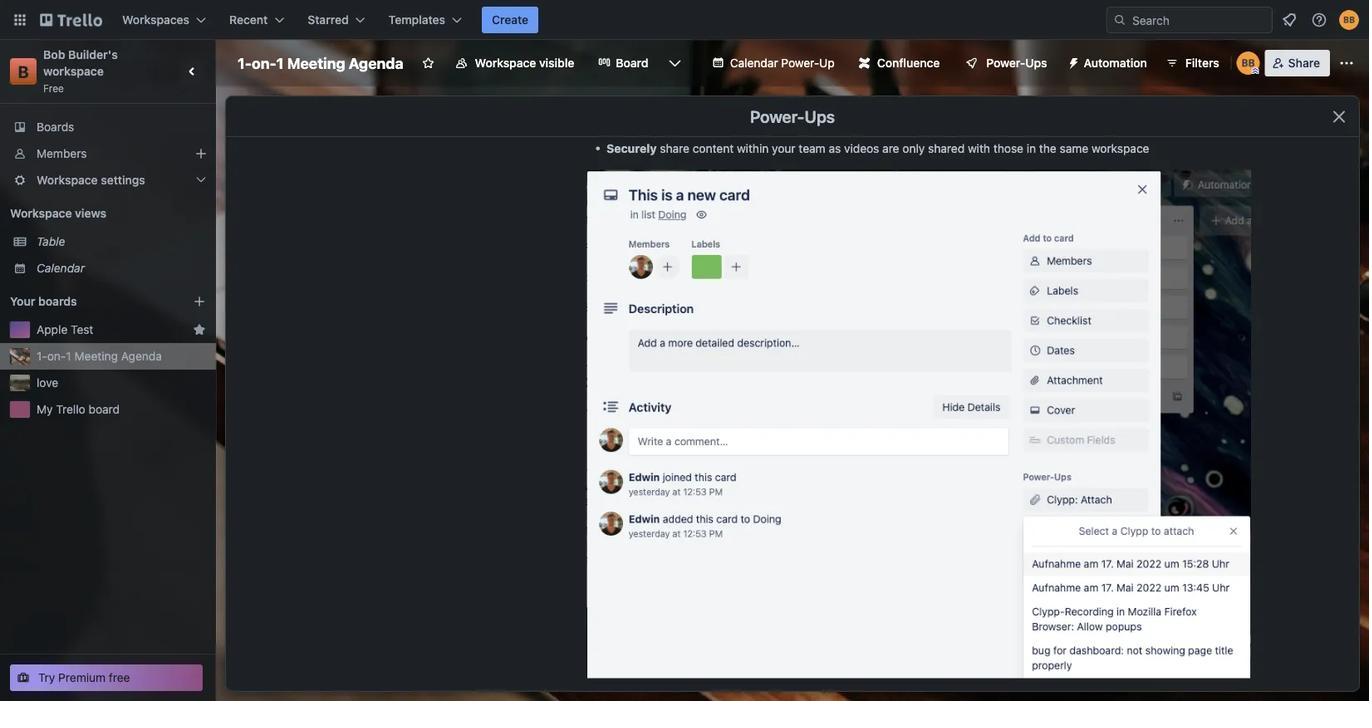 Task type: locate. For each thing, give the bounding box(es) containing it.
0 horizontal spatial power-ups
[[750, 106, 835, 126]]

videos
[[876, 122, 911, 135], [844, 142, 879, 155]]

up
[[819, 56, 835, 70]]

board
[[616, 56, 649, 70]]

those
[[994, 142, 1024, 155]]

agenda up love link
[[121, 349, 162, 363]]

0 horizontal spatial meeting
[[74, 349, 118, 363]]

0 vertical spatial ups
[[1026, 56, 1047, 70]]

the
[[1039, 142, 1057, 155]]

your boards
[[10, 295, 77, 308]]

bob builder's workspace free
[[43, 48, 121, 94]]

love
[[37, 376, 58, 390]]

create
[[492, 13, 529, 27]]

workspaces
[[122, 13, 189, 27]]

primary element
[[0, 0, 1369, 40]]

power- left the sm image
[[987, 56, 1026, 70]]

as
[[829, 142, 841, 155]]

agenda
[[349, 54, 404, 72], [121, 349, 162, 363]]

clypp power-up image
[[587, 170, 1251, 679]]

power-ups up "team"
[[750, 106, 835, 126]]

and
[[774, 122, 794, 135]]

workspace settings button
[[0, 167, 216, 194]]

1 vertical spatial 1
[[66, 349, 71, 363]]

1 horizontal spatial on-
[[252, 54, 276, 72]]

0 vertical spatial meeting
[[287, 54, 345, 72]]

1 horizontal spatial your
[[772, 142, 796, 155]]

only
[[903, 142, 925, 155]]

0 horizontal spatial your
[[722, 122, 745, 135]]

workspace inside popup button
[[37, 173, 98, 187]]

board link
[[588, 50, 658, 76]]

workspace
[[475, 56, 536, 70], [37, 173, 98, 187], [10, 206, 72, 220]]

1 vertical spatial on-
[[47, 349, 66, 363]]

1 vertical spatial agenda
[[121, 349, 162, 363]]

on- inside 1-on-1 meeting agenda link
[[47, 349, 66, 363]]

1 down apple test
[[66, 349, 71, 363]]

on-
[[252, 54, 276, 72], [47, 349, 66, 363]]

on- down recent 'popup button'
[[252, 54, 276, 72]]

on- down the apple
[[47, 349, 66, 363]]

1 vertical spatial meeting
[[74, 349, 118, 363]]

1 horizontal spatial 1-
[[238, 54, 252, 72]]

try premium free
[[38, 671, 130, 685]]

power-ups inside button
[[987, 56, 1047, 70]]

star or unstar board image
[[422, 56, 435, 70]]

1-on-1 meeting agenda down starred
[[238, 54, 404, 72]]

calendar up new
[[730, 56, 778, 70]]

members
[[37, 147, 87, 160]]

filters
[[1185, 56, 1219, 70]]

0 vertical spatial power-ups
[[987, 56, 1047, 70]]

1 vertical spatial calendar
[[37, 261, 85, 275]]

1-on-1 meeting agenda
[[238, 54, 404, 72], [37, 349, 162, 363]]

1 horizontal spatial agenda
[[349, 54, 404, 72]]

1 horizontal spatial meeting
[[287, 54, 345, 72]]

1-on-1 meeting agenda down apple test link
[[37, 349, 162, 363]]

power-
[[781, 56, 819, 70], [987, 56, 1026, 70], [750, 106, 805, 126]]

within
[[737, 142, 769, 155]]

1 vertical spatial videos
[[844, 142, 879, 155]]

power-ups
[[987, 56, 1047, 70], [750, 106, 835, 126]]

boards
[[38, 295, 77, 308]]

with
[[968, 142, 990, 155]]

0 vertical spatial your
[[722, 122, 745, 135]]

0 horizontal spatial 1-on-1 meeting agenda
[[37, 349, 162, 363]]

workspace views
[[10, 206, 106, 220]]

0 vertical spatial workspace
[[43, 64, 104, 78]]

workspace up table
[[10, 206, 72, 220]]

workspace visible button
[[445, 50, 584, 76]]

free
[[43, 82, 64, 94]]

automation
[[1084, 56, 1147, 70]]

0 vertical spatial 1-on-1 meeting agenda
[[238, 54, 404, 72]]

workspace inside button
[[475, 56, 536, 70]]

1 vertical spatial workspace
[[1092, 142, 1150, 155]]

1 vertical spatial ups
[[805, 106, 835, 126]]

1 horizontal spatial 1-on-1 meeting agenda
[[238, 54, 404, 72]]

ups left the sm image
[[1026, 56, 1047, 70]]

calendar
[[730, 56, 778, 70], [37, 261, 85, 275]]

0 horizontal spatial on-
[[47, 349, 66, 363]]

workspace down bob
[[43, 64, 104, 78]]

workspace down "members"
[[37, 173, 98, 187]]

card
[[983, 122, 1007, 135]]

my trello board link
[[37, 401, 206, 418]]

power- inside button
[[987, 56, 1026, 70]]

filters button
[[1161, 50, 1224, 76]]

1 vertical spatial 1-
[[37, 349, 47, 363]]

test
[[71, 323, 93, 336]]

1 vertical spatial your
[[772, 142, 796, 155]]

premium
[[58, 671, 106, 685]]

meeting down starred
[[287, 54, 345, 72]]

starred icon image
[[193, 323, 206, 336]]

agenda left star or unstar board icon
[[349, 54, 404, 72]]

videos up are
[[876, 122, 911, 135]]

workspace right same
[[1092, 142, 1150, 155]]

try
[[38, 671, 55, 685]]

attach your new and existing clypp videos to any trello card securely share content within your team as videos are only shared with those in the same workspace
[[607, 122, 1150, 155]]

0 vertical spatial agenda
[[349, 54, 404, 72]]

shared
[[928, 142, 965, 155]]

this member is an admin of this board. image
[[1252, 67, 1259, 75]]

1 down recent 'popup button'
[[276, 54, 284, 72]]

try premium free button
[[10, 665, 203, 691]]

1 vertical spatial 1-on-1 meeting agenda
[[37, 349, 162, 363]]

1 vertical spatial workspace
[[37, 173, 98, 187]]

confluence
[[877, 56, 940, 70]]

power-ups left the sm image
[[987, 56, 1047, 70]]

0 horizontal spatial calendar
[[37, 261, 85, 275]]

1 horizontal spatial power-ups
[[987, 56, 1047, 70]]

recent
[[229, 13, 268, 27]]

1 vertical spatial trello
[[56, 403, 85, 416]]

builder's
[[68, 48, 118, 61]]

1 inside text field
[[276, 54, 284, 72]]

confluence icon image
[[859, 57, 871, 69]]

trello up with
[[950, 122, 980, 135]]

table link
[[37, 233, 206, 250]]

apple test link
[[37, 322, 186, 338]]

your down and
[[772, 142, 796, 155]]

0 horizontal spatial workspace
[[43, 64, 104, 78]]

calendar power-up
[[730, 56, 835, 70]]

0 vertical spatial calendar
[[730, 56, 778, 70]]

open information menu image
[[1311, 12, 1328, 28]]

add board image
[[193, 295, 206, 308]]

0 vertical spatial trello
[[950, 122, 980, 135]]

clypp
[[841, 122, 873, 135]]

power-ups button
[[953, 50, 1057, 76]]

workspace visible
[[475, 56, 574, 70]]

workspace inside bob builder's workspace free
[[43, 64, 104, 78]]

starred button
[[298, 7, 375, 33]]

trello right the my on the bottom left
[[56, 403, 85, 416]]

meeting down test
[[74, 349, 118, 363]]

1- down 'recent'
[[238, 54, 252, 72]]

in
[[1027, 142, 1036, 155]]

ups up "team"
[[805, 106, 835, 126]]

2 vertical spatial workspace
[[10, 206, 72, 220]]

visible
[[539, 56, 574, 70]]

0 horizontal spatial trello
[[56, 403, 85, 416]]

templates button
[[379, 7, 472, 33]]

meeting
[[287, 54, 345, 72], [74, 349, 118, 363]]

confluence button
[[849, 50, 950, 76]]

share
[[1288, 56, 1320, 70]]

any
[[928, 122, 947, 135]]

templates
[[389, 13, 445, 27]]

calendar down table
[[37, 261, 85, 275]]

1 horizontal spatial calendar
[[730, 56, 778, 70]]

ups
[[1026, 56, 1047, 70], [805, 106, 835, 126]]

1 horizontal spatial 1
[[276, 54, 284, 72]]

Search field
[[1127, 7, 1272, 32]]

workspace down "create" button
[[475, 56, 536, 70]]

0 vertical spatial 1
[[276, 54, 284, 72]]

apple
[[37, 323, 68, 336]]

workspace for workspace visible
[[475, 56, 536, 70]]

0 vertical spatial 1-
[[238, 54, 252, 72]]

1 horizontal spatial workspace
[[1092, 142, 1150, 155]]

1 horizontal spatial trello
[[950, 122, 980, 135]]

1-
[[238, 54, 252, 72], [37, 349, 47, 363]]

1
[[276, 54, 284, 72], [66, 349, 71, 363]]

calendar for calendar power-up
[[730, 56, 778, 70]]

1- up the love at left bottom
[[37, 349, 47, 363]]

1 horizontal spatial ups
[[1026, 56, 1047, 70]]

trello
[[950, 122, 980, 135], [56, 403, 85, 416]]

0 vertical spatial on-
[[252, 54, 276, 72]]

videos down clypp
[[844, 142, 879, 155]]

your left new
[[722, 122, 745, 135]]

0 horizontal spatial agenda
[[121, 349, 162, 363]]

ups inside button
[[1026, 56, 1047, 70]]

your
[[10, 295, 35, 308]]

0 vertical spatial workspace
[[475, 56, 536, 70]]



Task type: describe. For each thing, give the bounding box(es) containing it.
free
[[109, 671, 130, 685]]

automation button
[[1061, 50, 1157, 76]]

1-on-1 meeting agenda link
[[37, 348, 206, 365]]

on- inside 1-on-1 meeting agenda text field
[[252, 54, 276, 72]]

switch to… image
[[12, 12, 28, 28]]

boards link
[[0, 114, 216, 140]]

content
[[693, 142, 734, 155]]

workspaces button
[[112, 7, 216, 33]]

bob builder (bobbuilder40) image
[[1237, 52, 1260, 75]]

0 vertical spatial videos
[[876, 122, 911, 135]]

trello inside attach your new and existing clypp videos to any trello card securely share content within your team as videos are only shared with those in the same workspace
[[950, 122, 980, 135]]

share button
[[1265, 50, 1330, 76]]

new
[[749, 122, 771, 135]]

0 notifications image
[[1280, 10, 1299, 30]]

calendar link
[[37, 260, 206, 277]]

meeting inside text field
[[287, 54, 345, 72]]

1-on-1 meeting agenda inside text field
[[238, 54, 404, 72]]

workspace for workspace views
[[10, 206, 72, 220]]

show menu image
[[1339, 55, 1355, 71]]

members link
[[0, 140, 216, 167]]

share
[[660, 142, 690, 155]]

bob
[[43, 48, 65, 61]]

apple test
[[37, 323, 93, 336]]

bob builder's workspace link
[[43, 48, 121, 78]]

attach
[[685, 122, 719, 135]]

securely
[[607, 142, 657, 155]]

are
[[882, 142, 899, 155]]

board
[[89, 403, 120, 416]]

calendar for calendar
[[37, 261, 85, 275]]

bob builder (bobbuilder40) image
[[1339, 10, 1359, 30]]

workspace for workspace settings
[[37, 173, 98, 187]]

calendar power-up link
[[702, 50, 845, 76]]

b
[[18, 61, 29, 81]]

my trello board
[[37, 403, 120, 416]]

0 horizontal spatial ups
[[805, 106, 835, 126]]

same
[[1060, 142, 1089, 155]]

team
[[799, 142, 826, 155]]

0 horizontal spatial 1
[[66, 349, 71, 363]]

b link
[[10, 58, 37, 85]]

recent button
[[219, 7, 294, 33]]

create button
[[482, 7, 539, 33]]

search image
[[1113, 13, 1127, 27]]

starred
[[308, 13, 349, 27]]

workspace settings
[[37, 173, 145, 187]]

workspace navigation collapse icon image
[[181, 60, 204, 83]]

love link
[[37, 375, 206, 391]]

power- left confluence icon on the top right
[[781, 56, 819, 70]]

workspace inside attach your new and existing clypp videos to any trello card securely share content within your team as videos are only shared with those in the same workspace
[[1092, 142, 1150, 155]]

sm image
[[1061, 50, 1084, 73]]

power- up within
[[750, 106, 805, 126]]

0 horizontal spatial 1-
[[37, 349, 47, 363]]

Board name text field
[[229, 50, 412, 76]]

my
[[37, 403, 53, 416]]

trello inside my trello board "link"
[[56, 403, 85, 416]]

customize views image
[[667, 55, 683, 71]]

1 vertical spatial power-ups
[[750, 106, 835, 126]]

boards
[[37, 120, 74, 134]]

back to home image
[[40, 7, 102, 33]]

agenda inside text field
[[349, 54, 404, 72]]

settings
[[101, 173, 145, 187]]

to
[[914, 122, 925, 135]]

views
[[75, 206, 106, 220]]

your boards with 4 items element
[[10, 292, 168, 312]]

existing
[[797, 122, 838, 135]]

table
[[37, 235, 65, 248]]

1- inside text field
[[238, 54, 252, 72]]



Task type: vqa. For each thing, say whether or not it's contained in the screenshot.
Primary "element"
yes



